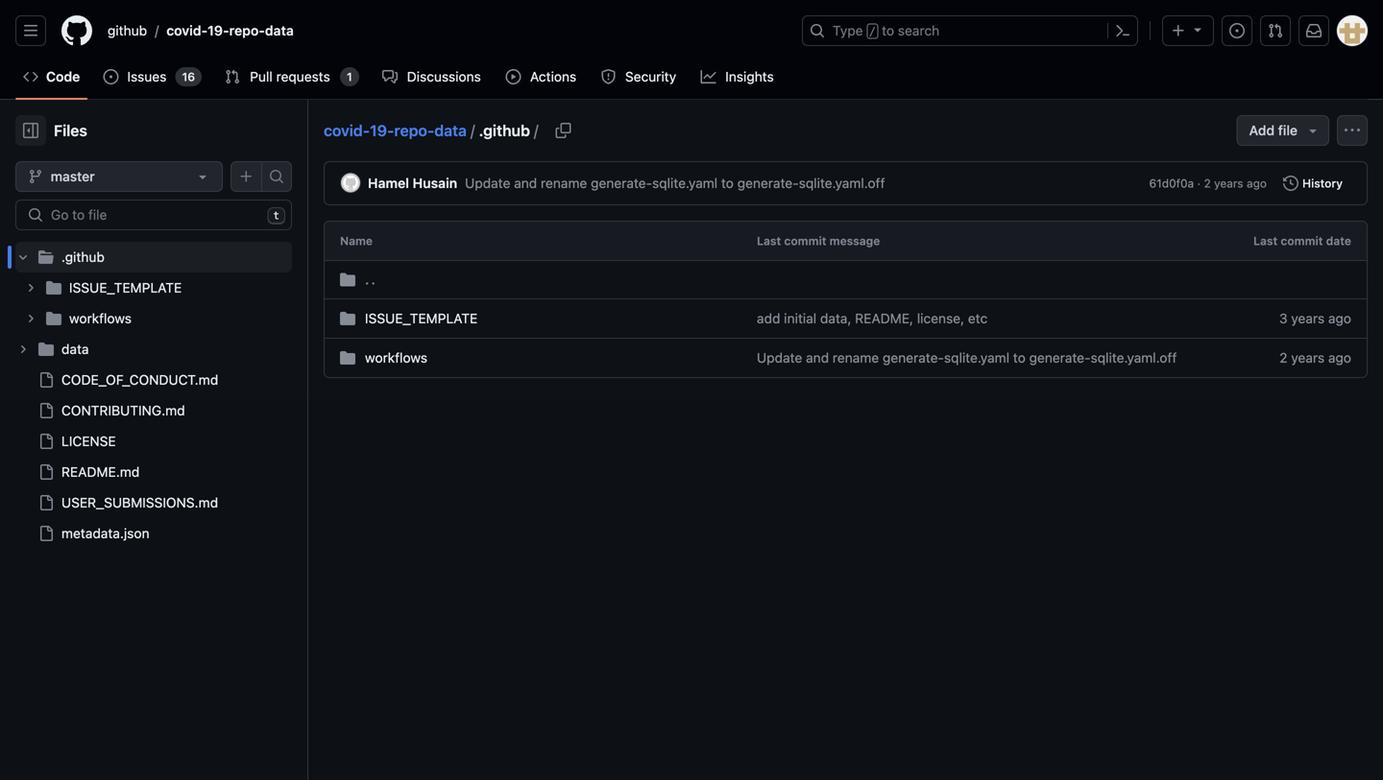 Task type: describe. For each thing, give the bounding box(es) containing it.
initial
[[784, 311, 817, 327]]

sqlite.yaml.off for author icon at the top left of the page
[[799, 175, 885, 191]]

search this repository image
[[269, 169, 284, 184]]

covid- inside github / covid-19-repo-data
[[166, 23, 208, 38]]

·
[[1197, 177, 1201, 190]]

requests
[[276, 69, 330, 85]]

actions link
[[498, 62, 585, 91]]

file
[[1278, 122, 1298, 138]]

metadata.json
[[61, 526, 149, 542]]

file image for code_of_conduct.md
[[38, 373, 54, 388]]

3
[[1279, 311, 1288, 327]]

master button
[[15, 161, 223, 192]]

1 horizontal spatial issue opened image
[[1229, 23, 1245, 38]]

update for the update and rename generate-sqlite.yaml to generate-sqlite.yaml.off link associated with directory icon
[[757, 350, 802, 366]]

user_submissions.md
[[61, 495, 218, 511]]

pull
[[250, 69, 273, 85]]

insights
[[725, 69, 774, 85]]

commit for message
[[784, 234, 827, 248]]

0 vertical spatial to
[[882, 23, 894, 38]]

issues
[[127, 69, 166, 85]]

license
[[61, 434, 116, 450]]

1 vertical spatial 19-
[[370, 122, 394, 140]]

commit for date
[[1281, 234, 1323, 248]]

side panel image
[[23, 123, 38, 138]]

data inside files tree
[[61, 341, 89, 357]]

data inside github / covid-19-repo-data
[[265, 23, 294, 38]]

command palette image
[[1115, 23, 1131, 38]]

repo- inside github / covid-19-repo-data
[[229, 23, 265, 38]]

0 vertical spatial ago
[[1247, 177, 1267, 190]]

/ down discussions
[[471, 122, 475, 140]]

git pull request image for the right issue opened image
[[1268, 23, 1283, 38]]

license,
[[917, 311, 964, 327]]

code link
[[15, 62, 88, 91]]

years for 2
[[1291, 350, 1325, 366]]

readme,
[[855, 311, 913, 327]]

/ inside github / covid-19-repo-data
[[155, 23, 159, 38]]

history
[[1302, 177, 1343, 190]]

author image
[[341, 173, 360, 193]]

chevron down image
[[17, 252, 29, 263]]

.github tree item
[[15, 242, 292, 334]]

add initial data, readme, license, etc link
[[757, 311, 988, 327]]

sqlite.yaml for the update and rename generate-sqlite.yaml to generate-sqlite.yaml.off link associated with directory icon
[[944, 350, 1010, 366]]

name
[[340, 234, 373, 248]]

add file
[[1249, 122, 1298, 138]]

github link
[[100, 15, 155, 46]]

update and rename generate-sqlite.yaml to generate-sqlite.yaml.off link for author icon at the top left of the page
[[465, 175, 885, 191]]

61d0f0a link
[[1149, 175, 1194, 192]]

last for last commit message
[[757, 234, 781, 248]]

/ left the copy path 'image'
[[534, 122, 538, 140]]

insights link
[[693, 62, 783, 91]]

notifications image
[[1306, 23, 1322, 38]]

copy path image
[[556, 123, 571, 138]]

more options image
[[1345, 123, 1360, 138]]

0 vertical spatial years
[[1214, 177, 1243, 190]]

add file button
[[1237, 115, 1329, 146]]

file image for user_submissions.md
[[38, 496, 54, 511]]

file directory fill image for data
[[38, 342, 54, 357]]

files
[[54, 122, 87, 140]]

Go to file text field
[[51, 201, 260, 230]]

plus image
[[1171, 23, 1186, 38]]

years for 3
[[1291, 311, 1325, 327]]

search image
[[28, 207, 43, 223]]

security link
[[593, 62, 685, 91]]

list containing github / covid-19-repo-data
[[100, 15, 791, 46]]

update and rename generate-sqlite.yaml to generate-sqlite.yaml.off for author icon at the top left of the page
[[465, 175, 885, 191]]

sqlite.yaml.off for directory icon
[[1091, 350, 1177, 366]]

message
[[830, 234, 880, 248]]

0 vertical spatial covid-19-repo-data link
[[159, 15, 301, 46]]

master
[[51, 169, 95, 184]]

61d0f0a
[[1149, 177, 1194, 190]]

..
[[365, 272, 377, 288]]

hamel husain
[[368, 175, 457, 191]]

.. link
[[340, 270, 1351, 290]]

16
[[182, 70, 195, 84]]

issue_template inside the .github tree item
[[69, 280, 182, 296]]

group containing issue_template
[[15, 273, 292, 334]]

play image
[[506, 69, 521, 85]]

to for the update and rename generate-sqlite.yaml to generate-sqlite.yaml.off link related to author icon at the top left of the page
[[721, 175, 734, 191]]

security
[[625, 69, 676, 85]]

code image
[[23, 69, 38, 85]]

files tree
[[15, 242, 292, 549]]

triangle down image inside add file popup button
[[1305, 123, 1321, 138]]

homepage image
[[61, 15, 92, 46]]

sc 9kayk9 0 image
[[340, 272, 355, 288]]

directory image
[[340, 311, 355, 327]]

/ inside type / to search
[[869, 25, 876, 38]]



Task type: locate. For each thing, give the bounding box(es) containing it.
readme.md
[[61, 464, 140, 480]]

1 vertical spatial 2
[[1280, 350, 1288, 366]]

0 horizontal spatial data
[[61, 341, 89, 357]]

2 vertical spatial data
[[61, 341, 89, 357]]

1 vertical spatial workflows
[[365, 350, 427, 366]]

workflows up code_of_conduct.md
[[69, 311, 132, 327]]

0 vertical spatial issue_template
[[69, 280, 182, 296]]

1 horizontal spatial update
[[757, 350, 802, 366]]

update and rename generate-sqlite.yaml to generate-sqlite.yaml.off for directory icon
[[757, 350, 1177, 366]]

4 file image from the top
[[38, 526, 54, 542]]

type
[[833, 23, 863, 38]]

add
[[1249, 122, 1275, 138]]

data
[[265, 23, 294, 38], [434, 122, 467, 140], [61, 341, 89, 357]]

0 vertical spatial triangle down image
[[1190, 22, 1205, 37]]

1 vertical spatial issue opened image
[[103, 69, 118, 85]]

commit left the message
[[784, 234, 827, 248]]

git branch image
[[28, 169, 43, 184]]

comment discussion image
[[382, 69, 398, 85]]

0 vertical spatial file directory fill image
[[46, 311, 61, 327]]

0 horizontal spatial commit
[[784, 234, 827, 248]]

0 vertical spatial git pull request image
[[1268, 23, 1283, 38]]

1 vertical spatial update
[[757, 350, 802, 366]]

issue_template right file directory fill icon
[[69, 280, 182, 296]]

file directory fill image
[[46, 311, 61, 327], [38, 342, 54, 357]]

chevron right image
[[25, 313, 36, 325], [17, 344, 29, 355]]

covid- up 16 in the top left of the page
[[166, 23, 208, 38]]

covid-19-repo-data link
[[159, 15, 301, 46], [324, 122, 467, 140]]

2 horizontal spatial to
[[1013, 350, 1026, 366]]

19- inside github / covid-19-repo-data
[[208, 23, 229, 38]]

file image for readme.md
[[38, 465, 54, 480]]

0 horizontal spatial issue opened image
[[103, 69, 118, 85]]

file image for metadata.json
[[38, 526, 54, 542]]

chevron right image
[[25, 282, 36, 294]]

data,
[[820, 311, 851, 327]]

file image left user_submissions.md
[[38, 496, 54, 511]]

1 horizontal spatial issue_template
[[365, 311, 478, 327]]

workflows link
[[365, 350, 427, 366]]

1 vertical spatial chevron right image
[[17, 344, 29, 355]]

1 horizontal spatial covid-19-repo-data link
[[324, 122, 467, 140]]

rename down add initial data, readme, license, etc link
[[833, 350, 879, 366]]

1 vertical spatial repo-
[[394, 122, 434, 140]]

2 file image from the top
[[38, 465, 54, 480]]

2 vertical spatial to
[[1013, 350, 1026, 366]]

1
[[347, 70, 352, 84]]

0 horizontal spatial covid-19-repo-data link
[[159, 15, 301, 46]]

61d0f0a · 2 years ago
[[1149, 177, 1267, 190]]

workflows inside the .github tree item
[[69, 311, 132, 327]]

covid-
[[166, 23, 208, 38], [324, 122, 370, 140]]

2 vertical spatial ago
[[1328, 350, 1351, 366]]

sqlite.yaml for the update and rename generate-sqlite.yaml to generate-sqlite.yaml.off link related to author icon at the top left of the page
[[652, 175, 718, 191]]

file image for license
[[38, 434, 54, 450]]

triangle down image right file
[[1305, 123, 1321, 138]]

0 horizontal spatial workflows
[[69, 311, 132, 327]]

issue opened image right plus image
[[1229, 23, 1245, 38]]

pull requests
[[250, 69, 330, 85]]

triangle down image right plus image
[[1190, 22, 1205, 37]]

add file image
[[239, 169, 254, 184]]

sqlite.yaml.off
[[799, 175, 885, 191], [1091, 350, 1177, 366]]

workflows
[[69, 311, 132, 327], [365, 350, 427, 366]]

discussions
[[407, 69, 481, 85]]

0 vertical spatial rename
[[541, 175, 587, 191]]

0 horizontal spatial repo-
[[229, 23, 265, 38]]

.github down play image
[[479, 122, 530, 140]]

0 horizontal spatial last
[[757, 234, 781, 248]]

years right 3
[[1291, 311, 1325, 327]]

0 horizontal spatial sqlite.yaml
[[652, 175, 718, 191]]

last commit message
[[757, 234, 880, 248]]

file image left readme.md
[[38, 465, 54, 480]]

0 vertical spatial chevron right image
[[25, 313, 36, 325]]

years
[[1214, 177, 1243, 190], [1291, 311, 1325, 327], [1291, 350, 1325, 366]]

update for the update and rename generate-sqlite.yaml to generate-sqlite.yaml.off link related to author icon at the top left of the page
[[465, 175, 510, 191]]

rename
[[541, 175, 587, 191], [833, 350, 879, 366]]

1 vertical spatial issue_template
[[365, 311, 478, 327]]

commit left date
[[1281, 234, 1323, 248]]

last commit date
[[1253, 234, 1351, 248]]

1 horizontal spatial repo-
[[394, 122, 434, 140]]

0 vertical spatial and
[[514, 175, 537, 191]]

covid-19-repo-data link up hamel
[[324, 122, 467, 140]]

issue_template up workflows link
[[365, 311, 478, 327]]

git pull request image
[[1268, 23, 1283, 38], [225, 69, 240, 85]]

1 vertical spatial and
[[806, 350, 829, 366]]

data down discussions
[[434, 122, 467, 140]]

to
[[882, 23, 894, 38], [721, 175, 734, 191], [1013, 350, 1026, 366]]

0 horizontal spatial sqlite.yaml.off
[[799, 175, 885, 191]]

0 vertical spatial sqlite.yaml.off
[[799, 175, 885, 191]]

1 vertical spatial file directory fill image
[[38, 342, 54, 357]]

file image for contributing.md
[[38, 403, 54, 419]]

1 vertical spatial covid-19-repo-data link
[[324, 122, 467, 140]]

repo- up pull
[[229, 23, 265, 38]]

date
[[1326, 234, 1351, 248]]

git pull request image for left issue opened image
[[225, 69, 240, 85]]

update and rename generate-sqlite.yaml to generate-sqlite.yaml.off link for directory icon
[[757, 350, 1177, 366]]

ago
[[1247, 177, 1267, 190], [1328, 311, 1351, 327], [1328, 350, 1351, 366]]

1 vertical spatial .github
[[61, 249, 105, 265]]

0 vertical spatial .github
[[479, 122, 530, 140]]

1 horizontal spatial rename
[[833, 350, 879, 366]]

0 vertical spatial update
[[465, 175, 510, 191]]

0 vertical spatial sqlite.yaml
[[652, 175, 718, 191]]

1 vertical spatial git pull request image
[[225, 69, 240, 85]]

history link
[[1275, 170, 1351, 197]]

0 vertical spatial update and rename generate-sqlite.yaml to generate-sqlite.yaml.off
[[465, 175, 885, 191]]

1 vertical spatial rename
[[833, 350, 879, 366]]

1 horizontal spatial covid-
[[324, 122, 370, 140]]

github / covid-19-repo-data
[[108, 23, 294, 38]]

file image
[[38, 403, 54, 419], [38, 434, 54, 450], [38, 496, 54, 511], [38, 526, 54, 542]]

data up pull requests
[[265, 23, 294, 38]]

0 vertical spatial file image
[[38, 373, 54, 388]]

last
[[757, 234, 781, 248], [1253, 234, 1278, 248]]

0 vertical spatial workflows
[[69, 311, 132, 327]]

1 last from the left
[[757, 234, 781, 248]]

0 vertical spatial 19-
[[208, 23, 229, 38]]

actions
[[530, 69, 576, 85]]

code_of_conduct.md
[[61, 372, 218, 388]]

add
[[757, 311, 780, 327]]

directory image
[[340, 351, 355, 366]]

1 horizontal spatial commit
[[1281, 234, 1323, 248]]

.github
[[479, 122, 530, 140], [61, 249, 105, 265]]

file image left license
[[38, 434, 54, 450]]

file directory fill image
[[46, 280, 61, 296]]

group
[[15, 273, 292, 334]]

1 vertical spatial ago
[[1328, 311, 1351, 327]]

0 vertical spatial covid-
[[166, 23, 208, 38]]

graph image
[[701, 69, 716, 85]]

1 horizontal spatial and
[[806, 350, 829, 366]]

file directory open fill image
[[38, 250, 54, 265]]

ago for 3 years ago
[[1328, 311, 1351, 327]]

1 vertical spatial covid-
[[324, 122, 370, 140]]

2
[[1204, 177, 1211, 190], [1280, 350, 1288, 366]]

2 horizontal spatial data
[[434, 122, 467, 140]]

ago left the history image
[[1247, 177, 1267, 190]]

3 file image from the top
[[38, 496, 54, 511]]

list
[[100, 15, 791, 46]]

1 horizontal spatial git pull request image
[[1268, 23, 1283, 38]]

/ right github
[[155, 23, 159, 38]]

rename down the copy path 'image'
[[541, 175, 587, 191]]

.github right 'file directory open fill' icon
[[61, 249, 105, 265]]

add initial data, readme, license, etc
[[757, 311, 988, 327]]

1 horizontal spatial .github
[[479, 122, 530, 140]]

covid-19-repo-data / .github /
[[324, 122, 538, 140]]

contributing.md
[[61, 403, 185, 419]]

years right ·
[[1214, 177, 1243, 190]]

code
[[46, 69, 80, 85]]

triangle down image
[[1190, 22, 1205, 37], [1305, 123, 1321, 138]]

2 down 3
[[1280, 350, 1288, 366]]

update down add
[[757, 350, 802, 366]]

file directory fill image for workflows
[[46, 311, 61, 327]]

1 horizontal spatial 2
[[1280, 350, 1288, 366]]

/ right 'type'
[[869, 25, 876, 38]]

1 vertical spatial update and rename generate-sqlite.yaml to generate-sqlite.yaml.off link
[[757, 350, 1177, 366]]

2 commit from the left
[[1281, 234, 1323, 248]]

3 years ago
[[1279, 311, 1351, 327]]

file image left metadata.json
[[38, 526, 54, 542]]

repo- up hamel husain
[[394, 122, 434, 140]]

file image down file directory fill icon
[[38, 373, 54, 388]]

2 years ago
[[1280, 350, 1351, 366]]

update and rename generate-sqlite.yaml to generate-sqlite.yaml.off link
[[465, 175, 885, 191], [757, 350, 1177, 366]]

19-
[[208, 23, 229, 38], [370, 122, 394, 140]]

covid- up author icon at the top left of the page
[[324, 122, 370, 140]]

last left date
[[1253, 234, 1278, 248]]

0 horizontal spatial issue_template
[[69, 280, 182, 296]]

and for directory icon
[[806, 350, 829, 366]]

draggable pane splitter slider
[[305, 100, 310, 781]]

issue_template
[[69, 280, 182, 296], [365, 311, 478, 327]]

1 vertical spatial file image
[[38, 465, 54, 480]]

commit
[[784, 234, 827, 248], [1281, 234, 1323, 248]]

1 vertical spatial sqlite.yaml
[[944, 350, 1010, 366]]

years down 3 years ago
[[1291, 350, 1325, 366]]

0 horizontal spatial .github
[[61, 249, 105, 265]]

0 horizontal spatial to
[[721, 175, 734, 191]]

1 horizontal spatial 19-
[[370, 122, 394, 140]]

issue_template link
[[365, 311, 478, 327]]

2 vertical spatial years
[[1291, 350, 1325, 366]]

workflows down 'issue_template' link
[[365, 350, 427, 366]]

1 horizontal spatial data
[[265, 23, 294, 38]]

etc
[[968, 311, 988, 327]]

1 vertical spatial sqlite.yaml.off
[[1091, 350, 1177, 366]]

/
[[155, 23, 159, 38], [869, 25, 876, 38], [471, 122, 475, 140], [534, 122, 538, 140]]

1 horizontal spatial workflows
[[365, 350, 427, 366]]

0 horizontal spatial triangle down image
[[1190, 22, 1205, 37]]

and for author icon at the top left of the page
[[514, 175, 537, 191]]

sqlite.yaml
[[652, 175, 718, 191], [944, 350, 1010, 366]]

0 horizontal spatial update
[[465, 175, 510, 191]]

0 vertical spatial update and rename generate-sqlite.yaml to generate-sqlite.yaml.off link
[[465, 175, 885, 191]]

0 vertical spatial 2
[[1204, 177, 1211, 190]]

1 vertical spatial data
[[434, 122, 467, 140]]

2 last from the left
[[1253, 234, 1278, 248]]

and
[[514, 175, 537, 191], [806, 350, 829, 366]]

last for last commit date
[[1253, 234, 1278, 248]]

0 horizontal spatial and
[[514, 175, 537, 191]]

0 vertical spatial repo-
[[229, 23, 265, 38]]

chevron right image for data
[[17, 344, 29, 355]]

and down initial
[[806, 350, 829, 366]]

1 vertical spatial update and rename generate-sqlite.yaml to generate-sqlite.yaml.off
[[757, 350, 1177, 366]]

to for the update and rename generate-sqlite.yaml to generate-sqlite.yaml.off link associated with directory icon
[[1013, 350, 1026, 366]]

1 vertical spatial triangle down image
[[1305, 123, 1321, 138]]

ago up 2 years ago
[[1328, 311, 1351, 327]]

0 horizontal spatial rename
[[541, 175, 587, 191]]

shield image
[[601, 69, 616, 85]]

git pull request image left pull
[[225, 69, 240, 85]]

1 file image from the top
[[38, 403, 54, 419]]

last up add
[[757, 234, 781, 248]]

update right husain
[[465, 175, 510, 191]]

update and rename generate-sqlite.yaml to generate-sqlite.yaml.off
[[465, 175, 885, 191], [757, 350, 1177, 366]]

2 file image from the top
[[38, 434, 54, 450]]

ago for 2 years ago
[[1328, 350, 1351, 366]]

0 horizontal spatial 2
[[1204, 177, 1211, 190]]

covid-19-repo-data link up pull
[[159, 15, 301, 46]]

2 right ·
[[1204, 177, 1211, 190]]

ago down 3 years ago
[[1328, 350, 1351, 366]]

issue opened image
[[1229, 23, 1245, 38], [103, 69, 118, 85]]

husain
[[413, 175, 457, 191]]

.github inside tree item
[[61, 249, 105, 265]]

1 horizontal spatial sqlite.yaml
[[944, 350, 1010, 366]]

hamel
[[368, 175, 409, 191]]

search
[[898, 23, 940, 38]]

repo-
[[229, 23, 265, 38], [394, 122, 434, 140]]

type / to search
[[833, 23, 940, 38]]

0 horizontal spatial covid-
[[166, 23, 208, 38]]

discussions link
[[374, 62, 490, 91]]

0 vertical spatial issue opened image
[[1229, 23, 1245, 38]]

history image
[[1283, 176, 1299, 191]]

and right husain
[[514, 175, 537, 191]]

chevron right image for workflows
[[25, 313, 36, 325]]

1 horizontal spatial last
[[1253, 234, 1278, 248]]

chevron right image inside group
[[25, 313, 36, 325]]

0 horizontal spatial git pull request image
[[225, 69, 240, 85]]

rename for directory icon
[[833, 350, 879, 366]]

issue opened image left issues
[[103, 69, 118, 85]]

1 commit from the left
[[784, 234, 827, 248]]

data down file directory fill icon
[[61, 341, 89, 357]]

file image left the contributing.md
[[38, 403, 54, 419]]

update
[[465, 175, 510, 191], [757, 350, 802, 366]]

1 file image from the top
[[38, 373, 54, 388]]

generate-
[[591, 175, 652, 191], [737, 175, 799, 191], [883, 350, 944, 366], [1029, 350, 1091, 366]]

github
[[108, 23, 147, 38]]

1 horizontal spatial triangle down image
[[1305, 123, 1321, 138]]

t
[[273, 210, 280, 222]]

add file tooltip
[[231, 161, 261, 192]]

rename for author icon at the top left of the page
[[541, 175, 587, 191]]

1 vertical spatial to
[[721, 175, 734, 191]]

0 vertical spatial data
[[265, 23, 294, 38]]

1 horizontal spatial to
[[882, 23, 894, 38]]

0 horizontal spatial 19-
[[208, 23, 229, 38]]

1 horizontal spatial sqlite.yaml.off
[[1091, 350, 1177, 366]]

1 vertical spatial years
[[1291, 311, 1325, 327]]

git pull request image left notifications "image"
[[1268, 23, 1283, 38]]

file image
[[38, 373, 54, 388], [38, 465, 54, 480]]



Task type: vqa. For each thing, say whether or not it's contained in the screenshot.
bottommost '2'
yes



